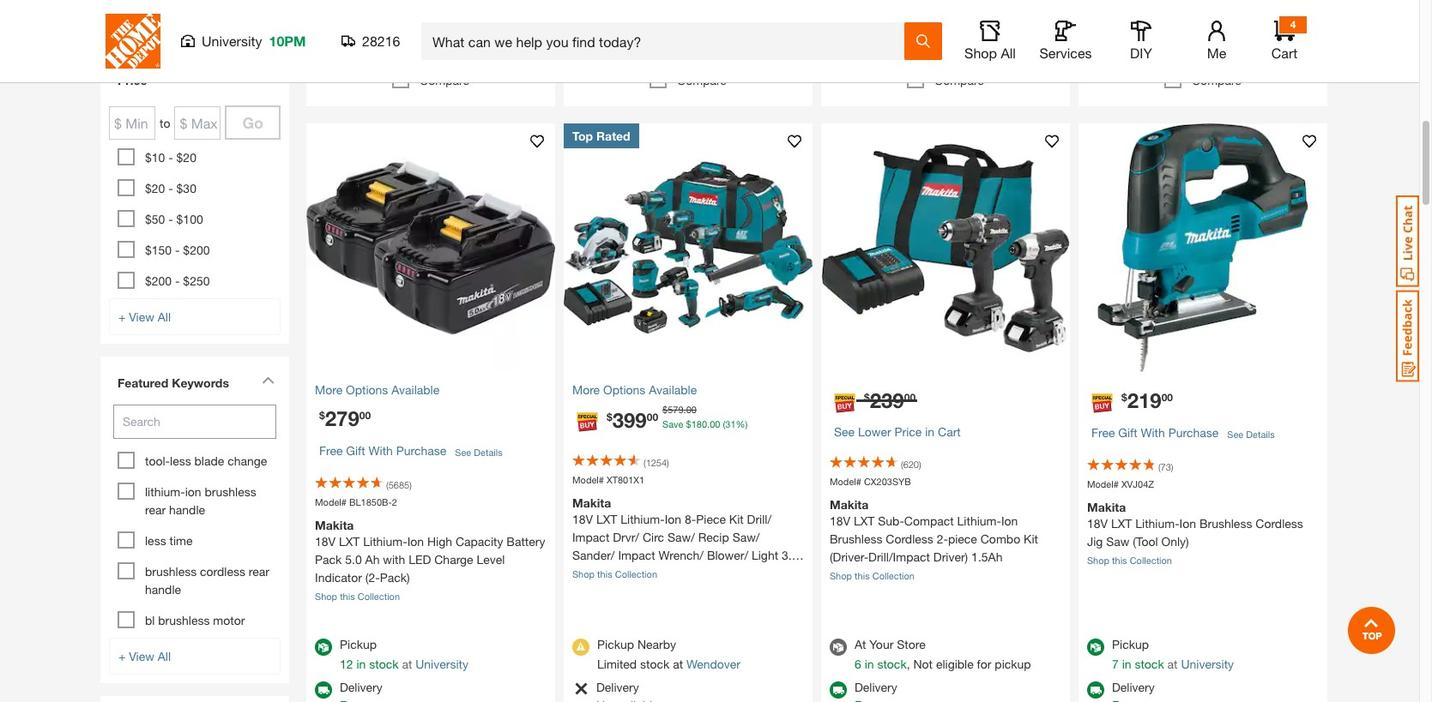 Task type: locate. For each thing, give the bounding box(es) containing it.
shop this collection link down saw
[[1087, 555, 1172, 566]]

handle inside brushless cordless rear handle
[[145, 582, 181, 597]]

rear right cordless
[[249, 564, 269, 579]]

$ for 219
[[1121, 392, 1127, 404]]

1 vertical spatial all
[[158, 309, 171, 324]]

lxt left sub- at the bottom right of the page
[[854, 514, 875, 529]]

view down $200 - $250 link
[[129, 309, 154, 324]]

more options available up $ 399 00
[[572, 383, 697, 398]]

0 horizontal spatial more options available
[[315, 383, 440, 398]]

delivery down 12
[[340, 680, 383, 695]]

shop down jig
[[1087, 555, 1110, 566]]

free down 279
[[319, 444, 343, 459]]

0 horizontal spatial available shipping image
[[830, 682, 847, 699]]

0 vertical spatial free gift with purchase see details
[[1091, 426, 1275, 441]]

1 vertical spatial +
[[118, 649, 126, 664]]

stock inside pickup nearby limited stock at wendover
[[640, 657, 670, 672]]

1 more options available link from the left
[[315, 381, 547, 399]]

add for third 'add to cart' button from left
[[1165, 36, 1191, 52]]

pickup up 12
[[340, 638, 377, 652]]

model# left xvj04z
[[1087, 479, 1119, 490]]

) for ( 5685 )
[[409, 480, 412, 491]]

xvj04z
[[1121, 479, 1154, 490]]

4
[[1290, 18, 1296, 31]]

free gift with purchase button down $ 219 00
[[1091, 417, 1219, 451]]

+ for $200 - $250
[[118, 309, 126, 324]]

delivery for pickup nearby limited stock at wendover
[[596, 680, 639, 695]]

diy button
[[1114, 21, 1169, 62]]

ion up led
[[407, 535, 424, 549]]

( inside the $ 579 . 00 save $ 180 . 00 ( 31 %)
[[723, 419, 725, 430]]

shop left services
[[965, 45, 997, 61]]

0 horizontal spatial with
[[369, 444, 393, 459]]

2 more from the left
[[572, 383, 600, 398]]

shop this collection link down (2-
[[315, 591, 400, 602]]

0 horizontal spatial gift
[[346, 444, 365, 459]]

change
[[228, 453, 267, 468]]

0 horizontal spatial $20
[[145, 181, 165, 195]]

see details button for rightmost free gift with purchase 'button'
[[1227, 419, 1275, 451]]

more
[[207, 7, 235, 22]]

3 pickup from the left
[[1112, 638, 1149, 652]]

00 for 399
[[647, 411, 658, 424]]

18v inside makita 18v lxt sub-compact lithium-ion brushless cordless 2-piece combo kit (driver-drill/impact driver) 1.5ah shop this collection
[[830, 514, 850, 529]]

add to cart for 3rd 'add to cart' button from the right
[[393, 36, 468, 52]]

ion for jig
[[1179, 517, 1196, 531]]

18v lxt lithium-ion high capacity battery pack 5.0 ah with led charge level indicator (2-pack) image
[[306, 124, 555, 373]]

makita 18v lxt lithium-ion high capacity battery pack 5.0 ah with led charge level indicator (2-pack) shop this collection
[[315, 518, 545, 602]]

1 horizontal spatial kit
[[1024, 532, 1038, 547]]

drill/impact
[[868, 550, 930, 565]]

at inside pickup 12 in stock at university
[[402, 657, 412, 672]]

collection down "(tool"
[[1130, 555, 1172, 566]]

0 vertical spatial free
[[1091, 426, 1115, 441]]

add to cart
[[393, 36, 468, 52], [908, 36, 983, 52], [1165, 36, 1241, 52]]

( for ( 1254 )
[[644, 458, 646, 469]]

0 vertical spatial +
[[118, 309, 126, 324]]

brushless down change
[[205, 484, 256, 499]]

18v for makita 18v lxt lithium-ion high capacity battery pack 5.0 ah with led charge level indicator (2-pack) shop this collection
[[315, 535, 336, 549]]

0 horizontal spatial add to cart
[[393, 36, 468, 52]]

2 horizontal spatial add
[[1165, 36, 1191, 52]]

university for pickup 12 in stock at university
[[415, 657, 468, 672]]

lithium- for makita 18v lxt lithium-ion 8-piece kit drill/ impact drvr/ circ saw/ recip saw/ sander/ impact wrench/ blower/ light 3. 0ah
[[621, 512, 665, 527]]

lithium- inside the makita 18v lxt lithium-ion brushless cordless jig saw (tool only) shop this collection
[[1135, 517, 1179, 531]]

1 vertical spatial price
[[894, 425, 922, 439]]

collection down the drill/impact
[[872, 571, 915, 582]]

0 vertical spatial + view all link
[[109, 298, 281, 335]]

see details button
[[1227, 419, 1275, 451], [455, 437, 503, 469]]

8-
[[685, 512, 696, 527]]

off
[[174, 7, 190, 22]]

2 available from the left
[[649, 383, 697, 398]]

2 options from the left
[[603, 383, 646, 398]]

0 horizontal spatial more
[[315, 383, 343, 398]]

1 horizontal spatial add to cart
[[908, 36, 983, 52]]

0 horizontal spatial impact
[[572, 530, 609, 545]]

$ inside the $ 239 00
[[864, 392, 870, 404]]

( 73 )
[[1158, 462, 1173, 473]]

brushless inside the lithium-ion brushless rear handle
[[205, 484, 256, 499]]

free
[[1091, 426, 1115, 441], [319, 444, 343, 459]]

pickup for 7
[[1112, 638, 1149, 652]]

purchase up ( 5685 )
[[396, 444, 446, 459]]

1 options from the left
[[346, 383, 388, 398]]

lxt inside makita 18v lxt lithium-ion high capacity battery pack 5.0 ah with led charge level indicator (2-pack) shop this collection
[[339, 535, 360, 549]]

free gift with purchase see details up '73'
[[1091, 426, 1275, 441]]

university inside pickup 12 in stock at university
[[415, 657, 468, 672]]

cordless
[[1256, 517, 1303, 531], [886, 532, 933, 547]]

1 horizontal spatial rear
[[249, 564, 269, 579]]

price inside button
[[894, 425, 922, 439]]

1 horizontal spatial options
[[603, 383, 646, 398]]

$ inside $ 399 00
[[607, 411, 612, 424]]

this
[[1112, 555, 1127, 566], [597, 569, 612, 580], [855, 571, 870, 582], [340, 591, 355, 602]]

.
[[683, 405, 686, 416], [707, 419, 710, 430]]

1 vertical spatial details
[[474, 447, 503, 458]]

+ view all down $200 - $250 link
[[118, 309, 171, 324]]

0 vertical spatial impact
[[572, 530, 609, 545]]

more options available link for 00
[[572, 381, 804, 399]]

28216
[[362, 33, 400, 49]]

your
[[869, 638, 894, 652]]

1 vertical spatial gift
[[346, 444, 365, 459]]

stock down your
[[877, 657, 907, 672]]

stock inside pickup 7 in stock at university
[[1135, 657, 1164, 672]]

model#
[[572, 475, 604, 486], [830, 477, 861, 488], [1087, 479, 1119, 490], [315, 497, 347, 508]]

lxt inside the makita 18v lxt lithium-ion brushless cordless jig saw (tool only) shop this collection
[[1111, 517, 1132, 531]]

3 delivery from the left
[[855, 680, 897, 695]]

feedback link image
[[1396, 290, 1419, 383]]

to right 28216
[[423, 36, 436, 52]]

,
[[907, 657, 910, 672]]

more for free
[[315, 383, 343, 398]]

+ view all link for -
[[109, 298, 281, 335]]

1 delivery from the left
[[340, 680, 383, 695]]

see inside see lower price in cart button
[[834, 425, 855, 439]]

0 vertical spatial $200
[[183, 242, 210, 257]]

all for tool-less blade change
[[158, 649, 171, 664]]

1 more from the left
[[315, 383, 343, 398]]

1 horizontal spatial free
[[1091, 426, 1115, 441]]

this inside makita 18v lxt sub-compact lithium-ion brushless cordless 2-piece combo kit (driver-drill/impact driver) 1.5ah shop this collection
[[855, 571, 870, 582]]

1 at from the left
[[402, 657, 412, 672]]

1 add from the left
[[393, 36, 419, 52]]

0 vertical spatial brushless
[[205, 484, 256, 499]]

at for limited stock at
[[673, 657, 683, 672]]

with for rightmost free gift with purchase 'button'
[[1141, 426, 1165, 441]]

makita 18v lxt lithium-ion brushless cordless jig saw (tool only) shop this collection
[[1087, 500, 1303, 566]]

2 more options available link from the left
[[572, 381, 804, 399]]

1 vertical spatial brushless
[[830, 532, 882, 547]]

at right 12
[[402, 657, 412, 672]]

+ view all link down "bl brushless motor"
[[109, 638, 281, 675]]

see details button for free gift with purchase 'button' to the left
[[455, 437, 503, 469]]

shop this collection link for 18v lxt lithium-ion brushless cordless jig saw (tool only)
[[1087, 555, 1172, 566]]

this right 0ah
[[597, 569, 612, 580]]

options for 579
[[603, 383, 646, 398]]

compare
[[420, 73, 469, 88], [677, 73, 727, 88], [934, 73, 984, 88], [1192, 73, 1241, 88]]

1 vertical spatial + view all link
[[109, 638, 281, 675]]

$50
[[145, 212, 165, 226]]

- left $30
[[168, 181, 173, 195]]

ion up 'combo'
[[1001, 514, 1018, 529]]

0 vertical spatial rear
[[145, 502, 166, 517]]

delivery down 6
[[855, 680, 897, 695]]

save
[[662, 419, 683, 430]]

this inside makita 18v lxt lithium-ion high capacity battery pack 5.0 ah with led charge level indicator (2-pack) shop this collection
[[340, 591, 355, 602]]

3 compare from the left
[[934, 73, 984, 88]]

impact up sander/
[[572, 530, 609, 545]]

all down $200 - $250 link
[[158, 309, 171, 324]]

0 vertical spatial cordless
[[1256, 517, 1303, 531]]

shop this collection link for 18v lxt lithium-ion high capacity battery pack 5.0 ah with led charge level indicator (2-pack)
[[315, 591, 400, 602]]

+ view all link
[[109, 298, 281, 335], [109, 638, 281, 675]]

0 horizontal spatial university link
[[415, 657, 468, 672]]

in inside at your store 6 in stock , not eligible for pickup
[[865, 657, 874, 672]]

at inside pickup nearby limited stock at wendover
[[673, 657, 683, 672]]

purchase for rightmost free gift with purchase 'button'
[[1168, 426, 1219, 441]]

+ view all for bl brushless motor
[[118, 649, 171, 664]]

$ for 399
[[607, 411, 612, 424]]

collection inside makita 18v lxt lithium-ion high capacity battery pack 5.0 ah with led charge level indicator (2-pack) shop this collection
[[358, 591, 400, 602]]

0 horizontal spatial kit
[[729, 512, 744, 527]]

jig
[[1087, 535, 1103, 549]]

kit right 'combo'
[[1024, 532, 1038, 547]]

makita inside makita 18v lxt lithium-ion high capacity battery pack 5.0 ah with led charge level indicator (2-pack) shop this collection
[[315, 518, 354, 533]]

0 vertical spatial details
[[1246, 429, 1275, 440]]

0 horizontal spatial cordless
[[886, 532, 933, 547]]

31
[[725, 419, 736, 430]]

handle inside the lithium-ion brushless rear handle
[[169, 502, 205, 517]]

all inside "button"
[[1001, 45, 1016, 61]]

at right 7
[[1167, 657, 1178, 672]]

delivery for pickup 12 in stock at university
[[340, 680, 383, 695]]

1 add to cart from the left
[[393, 36, 468, 52]]

00 inside $ 279 00
[[359, 410, 371, 423]]

stock for 12 in stock
[[369, 657, 399, 672]]

lithium- up piece
[[957, 514, 1001, 529]]

the home depot logo image
[[106, 14, 160, 69]]

shop inside "button"
[[965, 45, 997, 61]]

model# left xt801x1
[[572, 475, 604, 486]]

handle up bl
[[145, 582, 181, 597]]

( down $ 219 00
[[1158, 462, 1161, 473]]

model# for model# cx203syb
[[830, 477, 861, 488]]

see for rightmost free gift with purchase 'button'
[[1227, 429, 1244, 440]]

1 horizontal spatial available shipping image
[[1087, 682, 1104, 699]]

0 horizontal spatial free gift with purchase see details
[[319, 444, 503, 459]]

impact down 'drvr/'
[[618, 548, 655, 563]]

free gift with purchase see details up ( 5685 )
[[319, 444, 503, 459]]

lxt up 5.0
[[339, 535, 360, 549]]

shop this collection link down (driver-
[[830, 571, 915, 582]]

stock right 7
[[1135, 657, 1164, 672]]

model# left bl1850b-
[[315, 497, 347, 508]]

0 horizontal spatial free
[[319, 444, 343, 459]]

add
[[393, 36, 419, 52], [908, 36, 934, 52], [1165, 36, 1191, 52]]

lithium- up the circ
[[621, 512, 665, 527]]

gift down 219
[[1118, 426, 1137, 441]]

shop down (driver-
[[830, 571, 852, 582]]

pickup inside pickup nearby limited stock at wendover
[[597, 638, 634, 652]]

available shipping image
[[830, 682, 847, 699], [1087, 682, 1104, 699]]

add to cart button
[[315, 25, 547, 63], [830, 25, 1061, 63], [1087, 25, 1319, 63]]

impact
[[572, 530, 609, 545], [618, 548, 655, 563]]

pickup inside pickup 12 in stock at university
[[340, 638, 377, 652]]

0 horizontal spatial .
[[683, 405, 686, 416]]

cordless inside makita 18v lxt sub-compact lithium-ion brushless cordless 2-piece combo kit (driver-drill/impact driver) 1.5ah shop this collection
[[886, 532, 933, 547]]

available shipping image for 239
[[830, 682, 847, 699]]

2 + view all from the top
[[118, 649, 171, 664]]

0 horizontal spatial price
[[118, 73, 147, 87]]

makita inside makita 18v lxt sub-compact lithium-ion brushless cordless 2-piece combo kit (driver-drill/impact driver) 1.5ah shop this collection
[[830, 498, 869, 512]]

( up cx203syb
[[901, 459, 903, 471]]

lithium-
[[145, 484, 185, 499]]

- right the $150
[[175, 242, 180, 257]]

1 available shipping image from the left
[[830, 682, 847, 699]]

( up bl1850b-
[[386, 480, 388, 491]]

tool-less blade change link
[[145, 453, 267, 468]]

add for 3rd 'add to cart' button from the right
[[393, 36, 419, 52]]

lxt up saw
[[1111, 517, 1132, 531]]

1 horizontal spatial university link
[[1181, 657, 1234, 672]]

+ view all down bl
[[118, 649, 171, 664]]

00 for 279
[[359, 410, 371, 423]]

3 add from the left
[[1165, 36, 1191, 52]]

makita 18v lxt sub-compact lithium-ion brushless cordless 2-piece combo kit (driver-drill/impact driver) 1.5ah shop this collection
[[830, 498, 1038, 582]]

2 horizontal spatial add to cart
[[1165, 36, 1241, 52]]

cart
[[440, 36, 468, 52], [955, 36, 983, 52], [1212, 36, 1241, 52], [1271, 45, 1298, 61], [938, 425, 961, 439]]

1 university link from the left
[[415, 657, 468, 672]]

0 vertical spatial all
[[1001, 45, 1016, 61]]

18v inside the makita 18v lxt lithium-ion brushless cordless jig saw (tool only) shop this collection
[[1087, 517, 1108, 531]]

1 + from the top
[[118, 309, 126, 324]]

1 horizontal spatial purchase
[[1168, 426, 1219, 441]]

0 horizontal spatial brushless
[[830, 532, 882, 547]]

1 horizontal spatial university
[[415, 657, 468, 672]]

1 pickup from the left
[[340, 638, 377, 652]]

$ 399 00
[[607, 408, 658, 432]]

lithium-
[[621, 512, 665, 527], [957, 514, 1001, 529], [1135, 517, 1179, 531], [363, 535, 407, 549]]

1 horizontal spatial cordless
[[1256, 517, 1303, 531]]

kit inside makita 18v lxt lithium-ion 8-piece kit drill/ impact drvr/ circ saw/ recip saw/ sander/ impact wrench/ blower/ light 3. 0ah
[[729, 512, 744, 527]]

+ view all link for brushless
[[109, 638, 281, 675]]

( 5685 )
[[386, 480, 412, 491]]

3 at from the left
[[1167, 657, 1178, 672]]

1 horizontal spatial add
[[908, 36, 934, 52]]

kit inside makita 18v lxt sub-compact lithium-ion brushless cordless 2-piece combo kit (driver-drill/impact driver) 1.5ah shop this collection
[[1024, 532, 1038, 547]]

rear inside brushless cordless rear handle
[[249, 564, 269, 579]]

0 horizontal spatial see details button
[[455, 437, 503, 469]]

2 available shipping image from the left
[[1087, 682, 1104, 699]]

0 vertical spatial view
[[129, 309, 154, 324]]

price
[[118, 73, 147, 87], [894, 425, 922, 439]]

ion inside makita 18v lxt sub-compact lithium-ion brushless cordless 2-piece combo kit (driver-drill/impact driver) 1.5ah shop this collection
[[1001, 514, 1018, 529]]

0 vertical spatial purchase
[[1168, 426, 1219, 441]]

2 at from the left
[[673, 657, 683, 672]]

1 horizontal spatial details
[[1246, 429, 1275, 440]]

1 more options available from the left
[[315, 383, 440, 398]]

1 stock from the left
[[369, 657, 399, 672]]

collection inside makita 18v lxt sub-compact lithium-ion brushless cordless 2-piece combo kit (driver-drill/impact driver) 1.5ah shop this collection
[[872, 571, 915, 582]]

price down the home depot logo
[[118, 73, 147, 87]]

ion inside the makita 18v lxt lithium-ion brushless cordless jig saw (tool only) shop this collection
[[1179, 517, 1196, 531]]

add to cart for second 'add to cart' button from left
[[908, 36, 983, 52]]

less left time
[[145, 533, 166, 548]]

diy
[[1130, 45, 1152, 61]]

( left %)
[[723, 419, 725, 430]]

1 horizontal spatial more options available
[[572, 383, 697, 398]]

view for $200 - $250
[[129, 309, 154, 324]]

only)
[[1161, 535, 1189, 549]]

less
[[170, 453, 191, 468], [145, 533, 166, 548]]

0 horizontal spatial add to cart button
[[315, 25, 547, 63]]

1 compare from the left
[[420, 73, 469, 88]]

less left blade at the bottom
[[170, 453, 191, 468]]

collection down 'drvr/'
[[615, 569, 657, 580]]

rear down lithium-
[[145, 502, 166, 517]]

1 horizontal spatial saw/
[[732, 530, 760, 545]]

1 horizontal spatial free gift with purchase button
[[1091, 417, 1219, 451]]

lxt
[[596, 512, 617, 527], [854, 514, 875, 529], [1111, 517, 1132, 531], [339, 535, 360, 549]]

1 vertical spatial rear
[[249, 564, 269, 579]]

1 vertical spatial with
[[369, 444, 393, 459]]

stock right 12
[[369, 657, 399, 672]]

1 view from the top
[[129, 309, 154, 324]]

0 horizontal spatial details
[[474, 447, 503, 458]]

1 vertical spatial cordless
[[886, 532, 933, 547]]

00 inside the $ 239 00
[[904, 392, 916, 404]]

view down bl
[[129, 649, 154, 664]]

cart 4
[[1271, 18, 1298, 61]]

2 horizontal spatial university
[[1181, 657, 1234, 672]]

0 vertical spatial handle
[[169, 502, 205, 517]]

lxt up 'drvr/'
[[596, 512, 617, 527]]

with up ( 5685 )
[[369, 444, 393, 459]]

ion up only)
[[1179, 517, 1196, 531]]

price link
[[109, 62, 281, 102]]

4 delivery from the left
[[1112, 680, 1155, 695]]

charge
[[434, 553, 473, 567]]

1 vertical spatial free
[[319, 444, 343, 459]]

stock down nearby
[[640, 657, 670, 672]]

options up $ 279 00
[[346, 383, 388, 398]]

free gift with purchase button up "5685" at the bottom
[[319, 435, 446, 469]]

available shipping image down buy in store image
[[830, 682, 847, 699]]

2 + from the top
[[118, 649, 126, 664]]

more options available for gift
[[315, 383, 440, 398]]

ion left '8-'
[[665, 512, 681, 527]]

shop all
[[965, 45, 1016, 61]]

1 horizontal spatial available
[[649, 383, 697, 398]]

2 view from the top
[[129, 649, 154, 664]]

1 horizontal spatial $20
[[176, 150, 196, 164]]

1 vertical spatial view
[[129, 649, 154, 664]]

2 university link from the left
[[1181, 657, 1234, 672]]

0 horizontal spatial pickup
[[340, 638, 377, 652]]

2 more options available from the left
[[572, 383, 697, 398]]

university link for pickup 7 in stock at university
[[1181, 657, 1234, 672]]

4 stock from the left
[[1135, 657, 1164, 672]]

(
[[723, 419, 725, 430], [644, 458, 646, 469], [901, 459, 903, 471], [1158, 462, 1161, 473], [386, 480, 388, 491]]

tool-less blade change
[[145, 453, 267, 468]]

makita down model# xt801x1
[[572, 496, 611, 511]]

model# left cx203syb
[[830, 477, 861, 488]]

brushless cordless rear handle
[[145, 564, 269, 597]]

delivery down limited
[[596, 680, 639, 695]]

at down nearby
[[673, 657, 683, 672]]

lxt for 2-
[[854, 514, 875, 529]]

sub-
[[878, 514, 904, 529]]

brushless inside brushless cordless rear handle
[[145, 564, 197, 579]]

available for 00
[[649, 383, 697, 398]]

this down saw
[[1112, 555, 1127, 566]]

18v lxt sub-compact lithium-ion brushless cordless 2-piece combo kit (driver-drill/impact driver) 1.5ah image
[[821, 124, 1070, 373]]

40%
[[145, 7, 170, 22]]

3 stock from the left
[[877, 657, 907, 672]]

battery
[[506, 535, 545, 549]]

$20 up $50 on the top of page
[[145, 181, 165, 195]]

0 horizontal spatial at
[[402, 657, 412, 672]]

this down (driver-
[[855, 571, 870, 582]]

0 horizontal spatial available
[[391, 383, 440, 398]]

1 vertical spatial handle
[[145, 582, 181, 597]]

lithium- for makita 18v lxt lithium-ion brushless cordless jig saw (tool only) shop this collection
[[1135, 517, 1179, 531]]

details for rightmost free gift with purchase 'button' see details dropdown button
[[1246, 429, 1275, 440]]

1 vertical spatial less
[[145, 533, 166, 548]]

with
[[1141, 426, 1165, 441], [369, 444, 393, 459]]

brushless right bl
[[158, 613, 210, 628]]

lxt for 5.0
[[339, 535, 360, 549]]

shop inside the makita 18v lxt lithium-ion brushless cordless jig saw (tool only) shop this collection
[[1087, 555, 1110, 566]]

lithium- for makita 18v lxt lithium-ion high capacity battery pack 5.0 ah with led charge level indicator (2-pack) shop this collection
[[363, 535, 407, 549]]

0 vertical spatial $20
[[176, 150, 196, 164]]

time
[[169, 533, 193, 548]]

free gift with purchase button
[[1091, 417, 1219, 451], [319, 435, 446, 469]]

1 vertical spatial $200
[[145, 273, 172, 288]]

stock
[[369, 657, 399, 672], [640, 657, 670, 672], [877, 657, 907, 672], [1135, 657, 1164, 672]]

0 vertical spatial less
[[170, 453, 191, 468]]

rear inside the lithium-ion brushless rear handle
[[145, 502, 166, 517]]

$ 279 00
[[319, 407, 371, 431]]

2 delivery from the left
[[596, 680, 639, 695]]

1 vertical spatial .
[[707, 419, 710, 430]]

price up ( 620 )
[[894, 425, 922, 439]]

2 vertical spatial brushless
[[158, 613, 210, 628]]

1 available from the left
[[391, 383, 440, 398]]

2 pickup from the left
[[597, 638, 634, 652]]

18v up (driver-
[[830, 514, 850, 529]]

makita down model# bl1850b-2
[[315, 518, 354, 533]]

gift for free gift with purchase 'button' to the left
[[346, 444, 365, 459]]

brushless
[[205, 484, 256, 499], [145, 564, 197, 579], [158, 613, 210, 628]]

1 vertical spatial $20
[[145, 181, 165, 195]]

brushless down 'less time' link
[[145, 564, 197, 579]]

00 for 219
[[1162, 392, 1173, 404]]

shop inside makita 18v lxt sub-compact lithium-ion brushless cordless 2-piece combo kit (driver-drill/impact driver) 1.5ah shop this collection
[[830, 571, 852, 582]]

shop this collection link down sander/
[[572, 569, 657, 580]]

makita inside makita 18v lxt lithium-ion 8-piece kit drill/ impact drvr/ circ saw/ recip saw/ sander/ impact wrench/ blower/ light 3. 0ah
[[572, 496, 611, 511]]

eligible
[[936, 657, 974, 672]]

1 horizontal spatial see
[[834, 425, 855, 439]]

gift down $ 279 00
[[346, 444, 365, 459]]

0 horizontal spatial rear
[[145, 502, 166, 517]]

$200 down the $150
[[145, 273, 172, 288]]

lithium- inside makita 18v lxt lithium-ion high capacity battery pack 5.0 ah with led charge level indicator (2-pack) shop this collection
[[363, 535, 407, 549]]

delivery down 7
[[1112, 680, 1155, 695]]

at inside pickup 7 in stock at university
[[1167, 657, 1178, 672]]

2 horizontal spatial add to cart button
[[1087, 25, 1319, 63]]

1 horizontal spatial with
[[1141, 426, 1165, 441]]

1 horizontal spatial brushless
[[1199, 517, 1252, 531]]

wrench/
[[659, 548, 704, 563]]

399
[[612, 408, 647, 432]]

0 horizontal spatial add
[[393, 36, 419, 52]]

- for $150
[[175, 242, 180, 257]]

stock inside pickup 12 in stock at university
[[369, 657, 399, 672]]

model# bl1850b-2
[[315, 497, 397, 508]]

180
[[691, 419, 707, 430]]

ion
[[185, 484, 201, 499]]

2 stock from the left
[[640, 657, 670, 672]]

1 vertical spatial + view all
[[118, 649, 171, 664]]

purchase
[[1168, 426, 1219, 441], [396, 444, 446, 459]]

options up 399
[[603, 383, 646, 398]]

3 add to cart from the left
[[1165, 36, 1241, 52]]

1 horizontal spatial gift
[[1118, 426, 1137, 441]]

options
[[346, 383, 388, 398], [603, 383, 646, 398]]

university inside pickup 7 in stock at university
[[1181, 657, 1234, 672]]

shop this collection link for 18v lxt sub-compact lithium-ion brushless cordless 2-piece combo kit (driver-drill/impact driver) 1.5ah
[[830, 571, 915, 582]]

collection down (2-
[[358, 591, 400, 602]]

ion inside makita 18v lxt lithium-ion 8-piece kit drill/ impact drvr/ circ saw/ recip saw/ sander/ impact wrench/ blower/ light 3. 0ah
[[665, 512, 681, 527]]

1 vertical spatial brushless
[[145, 564, 197, 579]]

lxt inside makita 18v lxt sub-compact lithium-ion brushless cordless 2-piece combo kit (driver-drill/impact driver) 1.5ah shop this collection
[[854, 514, 875, 529]]

me
[[1207, 45, 1226, 61]]

1 + view all from the top
[[118, 309, 171, 324]]

model# xt801x1
[[572, 475, 645, 486]]

university link for pickup 12 in stock at university
[[415, 657, 468, 672]]

with
[[383, 553, 405, 567]]

delivery for pickup 7 in stock at university
[[1112, 680, 1155, 695]]

shop this collection link for 18v lxt lithium-ion 8-piece kit drill/ impact drvr/ circ saw/ recip saw/ sander/ impact wrench/ blower/ light 3. 0ah
[[572, 569, 657, 580]]

1 vertical spatial free gift with purchase see details
[[319, 444, 503, 459]]

18v up pack
[[315, 535, 336, 549]]

2 add from the left
[[908, 36, 934, 52]]

00 inside $ 219 00
[[1162, 392, 1173, 404]]

lithium- inside makita 18v lxt lithium-ion 8-piece kit drill/ impact drvr/ circ saw/ recip saw/ sander/ impact wrench/ blower/ light 3. 0ah
[[621, 512, 665, 527]]

18v lxt lithium-ion 8-piece kit drill/ impact drvr/ circ saw/ recip saw/ sander/ impact wrench/ blower/ light 3. 0ah image
[[564, 124, 813, 373]]

$200 up the $250
[[183, 242, 210, 257]]

2 horizontal spatial at
[[1167, 657, 1178, 672]]

kit left drill/
[[729, 512, 744, 527]]

details
[[1246, 429, 1275, 440], [474, 447, 503, 458]]

lithium- inside makita 18v lxt sub-compact lithium-ion brushless cordless 2-piece combo kit (driver-drill/impact driver) 1.5ah shop this collection
[[957, 514, 1001, 529]]

lxt inside makita 18v lxt lithium-ion 8-piece kit drill/ impact drvr/ circ saw/ recip saw/ sander/ impact wrench/ blower/ light 3. 0ah
[[596, 512, 617, 527]]

2 vertical spatial all
[[158, 649, 171, 664]]

all for $10 - $20
[[158, 309, 171, 324]]

makita down model# cx203syb
[[830, 498, 869, 512]]

1 horizontal spatial see details button
[[1227, 419, 1275, 451]]

this down indicator
[[340, 591, 355, 602]]

purchase up '73'
[[1168, 426, 1219, 441]]

1 horizontal spatial pickup
[[597, 638, 634, 652]]

1 vertical spatial purchase
[[396, 444, 446, 459]]

makita down model# xvj04z
[[1087, 500, 1126, 515]]

handle down 'ion'
[[169, 502, 205, 517]]

1 horizontal spatial price
[[894, 425, 922, 439]]

see
[[834, 425, 855, 439], [1227, 429, 1244, 440], [455, 447, 471, 458]]

makita inside the makita 18v lxt lithium-ion brushless cordless jig saw (tool only) shop this collection
[[1087, 500, 1126, 515]]

pickup up limited
[[597, 638, 634, 652]]

00 inside $ 399 00
[[647, 411, 658, 424]]

lithium- up with
[[363, 535, 407, 549]]

cart for 3rd 'add to cart' button from the right
[[440, 36, 468, 52]]

What can we help you find today? search field
[[432, 23, 904, 59]]

2 add to cart from the left
[[908, 36, 983, 52]]

more options available up $ 279 00
[[315, 383, 440, 398]]

pickup for nearby
[[597, 638, 634, 652]]

) for ( 73 )
[[1171, 462, 1173, 473]]

saw/ down drill/
[[732, 530, 760, 545]]

view
[[129, 309, 154, 324], [129, 649, 154, 664]]

-
[[168, 150, 173, 164], [168, 181, 173, 195], [168, 212, 173, 226], [175, 242, 180, 257], [175, 273, 180, 288]]

all left services
[[1001, 45, 1016, 61]]

2 + view all link from the top
[[109, 638, 281, 675]]

18v inside makita 18v lxt lithium-ion high capacity battery pack 5.0 ah with led charge level indicator (2-pack) shop this collection
[[315, 535, 336, 549]]

handle
[[169, 502, 205, 517], [145, 582, 181, 597]]

18v inside makita 18v lxt lithium-ion 8-piece kit drill/ impact drvr/ circ saw/ recip saw/ sander/ impact wrench/ blower/ light 3. 0ah
[[572, 512, 593, 527]]

ion inside makita 18v lxt lithium-ion high capacity battery pack 5.0 ah with led charge level indicator (2-pack) shop this collection
[[407, 535, 424, 549]]

0 horizontal spatial university
[[202, 33, 262, 49]]

$ inside $ 279 00
[[319, 410, 325, 423]]

pickup inside pickup 7 in stock at university
[[1112, 638, 1149, 652]]

1 vertical spatial kit
[[1024, 532, 1038, 547]]

- for $10
[[168, 150, 173, 164]]

1 + view all link from the top
[[109, 298, 281, 335]]

0 vertical spatial gift
[[1118, 426, 1137, 441]]

( up xt801x1
[[644, 458, 646, 469]]

$20 - $30 link
[[145, 181, 196, 195]]

$ inside $ 219 00
[[1121, 392, 1127, 404]]

model# cx203syb
[[830, 477, 911, 488]]

0 horizontal spatial saw/
[[668, 530, 695, 545]]



Task type: describe. For each thing, give the bounding box(es) containing it.
1 add to cart button from the left
[[315, 25, 547, 63]]

1.5ah
[[971, 550, 1003, 565]]

( 1254 )
[[644, 458, 669, 469]]

2 saw/ from the left
[[732, 530, 760, 545]]

wendover
[[686, 657, 740, 672]]

add for second 'add to cart' button from left
[[908, 36, 934, 52]]

239
[[870, 389, 904, 413]]

10pm
[[269, 33, 306, 49]]

$10
[[145, 150, 165, 164]]

brushless cordless rear handle link
[[145, 564, 269, 597]]

40% off or more link
[[145, 7, 235, 22]]

lithium-ion brushless rear handle
[[145, 484, 256, 517]]

) for ( 620 )
[[919, 459, 921, 471]]

price-range-upperBound telephone field
[[175, 106, 221, 139]]

at your store 6 in stock , not eligible for pickup
[[855, 638, 1031, 672]]

pickup 7 in stock at university
[[1112, 638, 1234, 672]]

18v lxt lithium-ion brushless cordless jig saw (tool only) image
[[1079, 124, 1327, 373]]

wendover link
[[686, 657, 740, 672]]

top rated
[[572, 129, 630, 144]]

options for gift
[[346, 383, 388, 398]]

in inside see lower price in cart button
[[925, 425, 935, 439]]

- for $50
[[168, 212, 173, 226]]

$30
[[176, 181, 196, 195]]

university for pickup 7 in stock at university
[[1181, 657, 1234, 672]]

more options available link for purchase
[[315, 381, 547, 399]]

0 horizontal spatial $200
[[145, 273, 172, 288]]

for
[[977, 657, 991, 672]]

73
[[1161, 462, 1171, 473]]

piece
[[948, 532, 977, 547]]

5685
[[388, 480, 409, 491]]

shop all button
[[963, 21, 1018, 62]]

at for 7 in stock
[[1167, 657, 1178, 672]]

drvr/
[[613, 530, 639, 545]]

1 horizontal spatial $200
[[183, 242, 210, 257]]

xt801x1
[[607, 475, 645, 486]]

ion for kit
[[665, 512, 681, 527]]

caret icon image
[[262, 376, 275, 384]]

view for bl brushless motor
[[129, 649, 154, 664]]

- for $20
[[168, 181, 173, 195]]

(2-
[[365, 571, 380, 585]]

$ for 279
[[319, 410, 325, 423]]

219
[[1127, 389, 1162, 413]]

go
[[242, 113, 263, 132]]

high
[[427, 535, 452, 549]]

pack)
[[380, 571, 410, 585]]

sander/
[[572, 548, 615, 563]]

makita for makita 18v lxt lithium-ion brushless cordless jig saw (tool only) shop this collection
[[1087, 500, 1126, 515]]

2 add to cart button from the left
[[830, 25, 1061, 63]]

or
[[193, 7, 204, 22]]

compact
[[904, 514, 954, 529]]

delivery for at your store 6 in stock , not eligible for pickup
[[855, 680, 897, 695]]

0 vertical spatial price
[[118, 73, 147, 87]]

to left price-range-upperbound phone field
[[160, 115, 170, 130]]

makita for makita 18v lxt lithium-ion high capacity battery pack 5.0 ah with led charge level indicator (2-pack) shop this collection
[[315, 518, 354, 533]]

limited stock for pickup image
[[572, 639, 589, 656]]

( 620 )
[[901, 459, 921, 471]]

circ
[[643, 530, 664, 545]]

model# for model# xt801x1
[[572, 475, 604, 486]]

available for pickup image
[[315, 639, 332, 656]]

1 horizontal spatial impact
[[618, 548, 655, 563]]

buy in store image
[[830, 639, 847, 656]]

free for rightmost free gift with purchase 'button'
[[1091, 426, 1115, 441]]

brushless inside the makita 18v lxt lithium-ion brushless cordless jig saw (tool only) shop this collection
[[1199, 517, 1252, 531]]

1 horizontal spatial less
[[170, 453, 191, 468]]

bl
[[145, 613, 155, 628]]

4 compare from the left
[[1192, 73, 1241, 88]]

3 add to cart button from the left
[[1087, 25, 1319, 63]]

makita for makita 18v lxt lithium-ion 8-piece kit drill/ impact drvr/ circ saw/ recip saw/ sander/ impact wrench/ blower/ light 3. 0ah
[[572, 496, 611, 511]]

not
[[913, 657, 933, 672]]

more options available for 579
[[572, 383, 697, 398]]

available for purchase
[[391, 383, 440, 398]]

blade
[[194, 453, 224, 468]]

$20 - $30
[[145, 181, 196, 195]]

to left shop all "button"
[[938, 36, 951, 52]]

stock for limited stock at
[[640, 657, 670, 672]]

price-range-lowerBound telephone field
[[109, 106, 155, 139]]

collection inside the makita 18v lxt lithium-ion brushless cordless jig saw (tool only) shop this collection
[[1130, 555, 1172, 566]]

28216 button
[[342, 33, 401, 50]]

) for ( 1254 )
[[667, 458, 669, 469]]

cordless inside the makita 18v lxt lithium-ion brushless cordless jig saw (tool only) shop this collection
[[1256, 517, 1303, 531]]

40% off or more
[[145, 7, 235, 22]]

light
[[752, 548, 778, 563]]

shop down sander/
[[572, 569, 595, 580]]

Search text field
[[113, 405, 276, 439]]

less time
[[145, 533, 193, 548]]

top
[[572, 129, 593, 144]]

piece
[[696, 512, 726, 527]]

services
[[1040, 45, 1092, 61]]

drill/
[[747, 512, 771, 527]]

$ 239 00
[[864, 389, 916, 413]]

620
[[903, 459, 919, 471]]

free for free gift with purchase 'button' to the left
[[319, 444, 343, 459]]

available shipping image for 219
[[1087, 682, 1104, 699]]

led
[[409, 553, 431, 567]]

0ah
[[572, 566, 593, 581]]

00 for 239
[[904, 392, 916, 404]]

this inside the makita 18v lxt lithium-ion brushless cordless jig saw (tool only) shop this collection
[[1112, 555, 1127, 566]]

bl brushless motor link
[[145, 613, 245, 628]]

$150 - $200
[[145, 242, 210, 257]]

in inside pickup 7 in stock at university
[[1122, 657, 1131, 672]]

$10 - $20 link
[[145, 150, 196, 164]]

model# for model# xvj04z
[[1087, 479, 1119, 490]]

more for $
[[572, 383, 600, 398]]

+ for bl brushless motor
[[118, 649, 126, 664]]

brushless inside makita 18v lxt sub-compact lithium-ion brushless cordless 2-piece combo kit (driver-drill/impact driver) 1.5ah shop this collection
[[830, 532, 882, 547]]

rated
[[596, 129, 630, 144]]

lithium-ion brushless rear handle link
[[145, 484, 256, 517]]

+ view all for $200 - $250
[[118, 309, 171, 324]]

( for ( 73 )
[[1158, 462, 1161, 473]]

add to cart for third 'add to cart' button from left
[[1165, 36, 1241, 52]]

1 horizontal spatial free gift with purchase see details
[[1091, 426, 1275, 441]]

purchase for free gift with purchase 'button' to the left
[[396, 444, 446, 459]]

makita for makita 18v lxt sub-compact lithium-ion brushless cordless 2-piece combo kit (driver-drill/impact driver) 1.5ah shop this collection
[[830, 498, 869, 512]]

7
[[1112, 657, 1119, 672]]

lxt for impact
[[596, 512, 617, 527]]

see for free gift with purchase 'button' to the left
[[455, 447, 471, 458]]

18v for makita 18v lxt lithium-ion brushless cordless jig saw (tool only) shop this collection
[[1087, 517, 1108, 531]]

( for ( 620 )
[[901, 459, 903, 471]]

ion for battery
[[407, 535, 424, 549]]

shop inside makita 18v lxt lithium-ion high capacity battery pack 5.0 ah with led charge level indicator (2-pack) shop this collection
[[315, 591, 337, 602]]

0 horizontal spatial less
[[145, 533, 166, 548]]

lxt for (tool
[[1111, 517, 1132, 531]]

available for pickup image
[[1087, 639, 1104, 656]]

cart for third 'add to cart' button from left
[[1212, 36, 1241, 52]]

(tool
[[1133, 535, 1158, 549]]

$200 - $250 link
[[145, 273, 210, 288]]

cx203syb
[[864, 477, 911, 488]]

2
[[392, 497, 397, 508]]

3.
[[782, 548, 792, 563]]

gift for rightmost free gift with purchase 'button'
[[1118, 426, 1137, 441]]

saw
[[1106, 535, 1130, 549]]

$ for 239
[[864, 392, 870, 404]]

cart inside see lower price in cart button
[[938, 425, 961, 439]]

0 horizontal spatial free gift with purchase button
[[319, 435, 446, 469]]

ah
[[365, 553, 380, 567]]

$ for 579
[[662, 405, 668, 416]]

$ 579 . 00 save $ 180 . 00 ( 31 %)
[[662, 405, 748, 430]]

to right "diy" button
[[1195, 36, 1209, 52]]

university 10pm
[[202, 33, 306, 49]]

%)
[[736, 419, 748, 430]]

6
[[855, 657, 861, 672]]

in inside pickup 12 in stock at university
[[356, 657, 366, 672]]

motor
[[213, 613, 245, 628]]

18v for makita 18v lxt sub-compact lithium-ion brushless cordless 2-piece combo kit (driver-drill/impact driver) 1.5ah shop this collection
[[830, 514, 850, 529]]

18v for makita 18v lxt lithium-ion 8-piece kit drill/ impact drvr/ circ saw/ recip saw/ sander/ impact wrench/ blower/ light 3. 0ah
[[572, 512, 593, 527]]

with for free gift with purchase 'button' to the left
[[369, 444, 393, 459]]

available shipping image
[[315, 682, 332, 699]]

bl brushless motor
[[145, 613, 245, 628]]

5.0
[[345, 553, 362, 567]]

model# for model# bl1850b-2
[[315, 497, 347, 508]]

pickup
[[995, 657, 1031, 672]]

cart for second 'add to cart' button from left
[[955, 36, 983, 52]]

$250
[[183, 273, 210, 288]]

shop this collection
[[572, 569, 657, 580]]

details for see details dropdown button corresponding to free gift with purchase 'button' to the left
[[474, 447, 503, 458]]

limited stock for pickup image
[[572, 682, 589, 697]]

- for $200
[[175, 273, 180, 288]]

live chat image
[[1396, 196, 1419, 287]]

1 saw/ from the left
[[668, 530, 695, 545]]

see lower price in cart
[[834, 425, 961, 439]]

pickup for 12
[[340, 638, 377, 652]]

2 compare from the left
[[677, 73, 727, 88]]

$10 - $20
[[145, 150, 196, 164]]

( for ( 5685 )
[[386, 480, 388, 491]]

stock inside at your store 6 in stock , not eligible for pickup
[[877, 657, 907, 672]]

279
[[325, 407, 359, 431]]

stock for 7 in stock
[[1135, 657, 1164, 672]]

pickup 12 in stock at university
[[340, 638, 468, 672]]

keywords
[[172, 375, 229, 390]]

at for 12 in stock
[[402, 657, 412, 672]]

$150 - $200 link
[[145, 242, 210, 257]]

0 vertical spatial .
[[683, 405, 686, 416]]

pickup nearby limited stock at wendover
[[597, 638, 740, 672]]

less time link
[[145, 533, 193, 548]]



Task type: vqa. For each thing, say whether or not it's contained in the screenshot.
Sub-
yes



